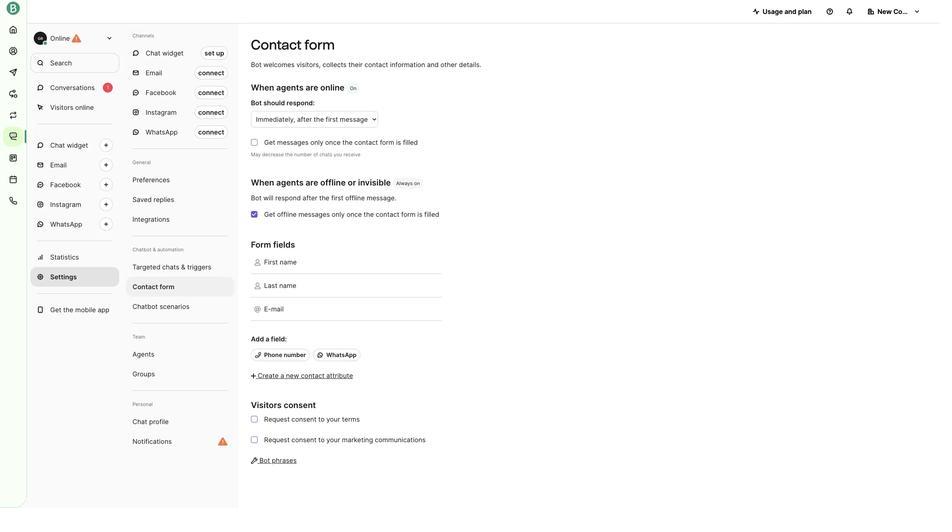 Task type: vqa. For each thing, say whether or not it's contained in the screenshot.


Task type: describe. For each thing, give the bounding box(es) containing it.
preferences
[[133, 176, 170, 184]]

new
[[878, 7, 892, 16]]

create a new contact attribute link
[[251, 372, 353, 380]]

1 horizontal spatial only
[[332, 210, 345, 219]]

when for when agents are online
[[251, 83, 274, 93]]

terms
[[342, 415, 360, 424]]

consent for visitors consent
[[284, 401, 316, 410]]

1 horizontal spatial chats
[[320, 152, 332, 158]]

statistics
[[50, 253, 79, 261]]

0 horizontal spatial widget
[[67, 141, 88, 149]]

0 vertical spatial facebook
[[146, 88, 176, 97]]

whatsapp inside button
[[326, 352, 357, 359]]

get messages only once the contact form is filled
[[264, 138, 418, 147]]

other
[[441, 60, 457, 69]]

company
[[894, 7, 924, 16]]

1 horizontal spatial contact form
[[251, 37, 335, 53]]

agents for online
[[276, 83, 304, 93]]

form fields
[[251, 240, 295, 250]]

create
[[258, 372, 279, 380]]

contact down message.
[[376, 210, 400, 219]]

set up
[[205, 49, 224, 57]]

contact right the their on the top left of page
[[365, 60, 388, 69]]

0 vertical spatial messages
[[277, 138, 309, 147]]

usage
[[763, 7, 783, 16]]

name for last name
[[279, 282, 296, 290]]

a for add
[[266, 335, 269, 343]]

1 vertical spatial online
[[75, 103, 94, 112]]

0 vertical spatial offline
[[320, 178, 346, 188]]

statistics link
[[30, 247, 119, 267]]

the left mobile
[[63, 306, 73, 314]]

your for terms
[[327, 415, 340, 424]]

bot should respond:
[[251, 99, 315, 107]]

fields
[[273, 240, 295, 250]]

1 vertical spatial chat
[[50, 141, 65, 149]]

mobile
[[75, 306, 96, 314]]

bot for bot will respond after the first offline message.
[[251, 194, 262, 202]]

message.
[[367, 194, 397, 202]]

when for when agents are offline or invisible
[[251, 178, 274, 188]]

decrease
[[262, 152, 284, 158]]

first
[[264, 258, 278, 266]]

bot for bot should respond:
[[251, 99, 262, 107]]

phrases
[[272, 457, 297, 465]]

1 horizontal spatial chat widget
[[146, 49, 184, 57]]

or
[[348, 178, 356, 188]]

chatbot scenarios link
[[126, 297, 235, 316]]

groups link
[[126, 364, 235, 384]]

first
[[331, 194, 344, 202]]

phone number button
[[251, 349, 310, 361]]

attribute
[[326, 372, 353, 380]]

bot phrases
[[259, 457, 297, 465]]

automation
[[157, 247, 184, 253]]

communications
[[375, 436, 426, 444]]

connect for instagram
[[198, 108, 224, 116]]

notifications
[[133, 437, 172, 446]]

e-
[[264, 305, 271, 313]]

0 horizontal spatial once
[[325, 138, 341, 147]]

settings
[[50, 273, 77, 281]]

saved
[[133, 195, 152, 204]]

marketing
[[342, 436, 373, 444]]

field
[[271, 335, 285, 343]]

when agents are offline or invisible
[[251, 178, 391, 188]]

channels
[[133, 33, 154, 39]]

set
[[205, 49, 215, 57]]

collects
[[323, 60, 347, 69]]

mail
[[271, 305, 284, 313]]

0 horizontal spatial email
[[50, 161, 67, 169]]

a for create
[[281, 372, 284, 380]]

bot phrases button
[[251, 456, 297, 466]]

get offline messages only once the contact form is filled
[[264, 210, 439, 219]]

and inside usage and plan button
[[785, 7, 797, 16]]

0 horizontal spatial and
[[427, 60, 439, 69]]

1 horizontal spatial once
[[347, 210, 362, 219]]

should
[[263, 99, 285, 107]]

1 vertical spatial chat widget
[[50, 141, 88, 149]]

agents link
[[126, 344, 235, 364]]

chat profile
[[133, 418, 169, 426]]

personal
[[133, 401, 153, 407]]

team
[[133, 334, 145, 340]]

request for request consent to your terms
[[264, 415, 290, 424]]

replies
[[154, 195, 174, 204]]

you
[[334, 152, 342, 158]]

chat profile link
[[126, 412, 235, 432]]

1 vertical spatial filled
[[424, 210, 439, 219]]

up
[[216, 49, 224, 57]]

bot for bot phrases
[[259, 457, 270, 465]]

notifications link
[[126, 432, 235, 451]]

connect for facebook
[[198, 88, 224, 97]]

create a new contact attribute
[[258, 372, 353, 380]]

1 vertical spatial contact form
[[133, 283, 175, 291]]

facebook link
[[30, 175, 119, 195]]

respond
[[275, 194, 301, 202]]

1 vertical spatial contact
[[133, 283, 158, 291]]

request consent to your terms
[[264, 415, 360, 424]]

saved replies link
[[126, 190, 235, 209]]

phone
[[264, 352, 282, 359]]

instagram link
[[30, 195, 119, 214]]

plan
[[798, 7, 812, 16]]

form
[[251, 240, 271, 250]]

groups
[[133, 370, 155, 378]]

connect for email
[[198, 69, 224, 77]]

visitors,
[[297, 60, 321, 69]]

whatsapp inside "link"
[[50, 220, 82, 228]]

number inside phone number button
[[284, 352, 306, 359]]

gr
[[38, 36, 43, 41]]

0 vertical spatial is
[[396, 138, 401, 147]]

agents
[[133, 350, 154, 358]]

search link
[[30, 53, 119, 73]]

contact up receive
[[355, 138, 378, 147]]

always
[[396, 180, 413, 187]]

always on
[[396, 180, 420, 187]]

email link
[[30, 155, 119, 175]]

usage and plan
[[763, 7, 812, 16]]



Task type: locate. For each thing, give the bounding box(es) containing it.
contact up welcomes
[[251, 37, 302, 53]]

& left triggers at bottom
[[181, 263, 185, 271]]

consent for request consent to your marketing communications
[[292, 436, 317, 444]]

0 vertical spatial only
[[310, 138, 323, 147]]

2 vertical spatial whatsapp
[[326, 352, 357, 359]]

2 are from the top
[[306, 178, 318, 188]]

the down message.
[[364, 210, 374, 219]]

whatsapp button
[[313, 349, 361, 361]]

chatbot & automation
[[133, 247, 184, 253]]

contact right new
[[301, 372, 325, 380]]

1 vertical spatial when
[[251, 178, 274, 188]]

saved replies
[[133, 195, 174, 204]]

chat widget
[[146, 49, 184, 57], [50, 141, 88, 149]]

email
[[146, 69, 162, 77], [50, 161, 67, 169]]

1 vertical spatial widget
[[67, 141, 88, 149]]

1 connect from the top
[[198, 69, 224, 77]]

get for get offline messages only once the contact form is filled
[[264, 210, 275, 219]]

agents
[[276, 83, 304, 93], [276, 178, 304, 188]]

online
[[50, 34, 70, 42]]

1 agents from the top
[[276, 83, 304, 93]]

whatsapp down instagram link
[[50, 220, 82, 228]]

offline down respond
[[277, 210, 297, 219]]

bot left should
[[251, 99, 262, 107]]

1 vertical spatial and
[[427, 60, 439, 69]]

1 vertical spatial agents
[[276, 178, 304, 188]]

get the mobile app link
[[30, 300, 119, 320]]

1 vertical spatial once
[[347, 210, 362, 219]]

phone number
[[264, 352, 306, 359]]

chat up email link
[[50, 141, 65, 149]]

0 vertical spatial chats
[[320, 152, 332, 158]]

consent for request consent to your terms
[[292, 415, 317, 424]]

& left automation
[[153, 247, 156, 253]]

messages
[[277, 138, 309, 147], [299, 210, 330, 219]]

after
[[303, 194, 317, 202]]

may decrease the number of chats you receive
[[251, 152, 361, 158]]

email up the facebook link
[[50, 161, 67, 169]]

1 your from the top
[[327, 415, 340, 424]]

integrations
[[133, 215, 170, 223]]

1 vertical spatial are
[[306, 178, 318, 188]]

1 horizontal spatial widget
[[162, 49, 184, 57]]

1 horizontal spatial instagram
[[146, 108, 177, 116]]

new company
[[878, 7, 924, 16]]

0 vertical spatial online
[[320, 83, 345, 93]]

consent up request consent to your terms
[[284, 401, 316, 410]]

targeted chats & triggers
[[133, 263, 211, 271]]

request up bot phrases
[[264, 436, 290, 444]]

are for online
[[306, 83, 318, 93]]

offline down or
[[345, 194, 365, 202]]

1 horizontal spatial and
[[785, 7, 797, 16]]

the right decrease
[[285, 152, 293, 158]]

the
[[342, 138, 353, 147], [285, 152, 293, 158], [319, 194, 330, 202], [364, 210, 374, 219], [63, 306, 73, 314]]

contact form link
[[126, 277, 235, 297]]

4 connect from the top
[[198, 128, 224, 136]]

1 chatbot from the top
[[133, 247, 151, 253]]

scenarios
[[160, 302, 190, 311]]

app
[[98, 306, 110, 314]]

bot welcomes visitors, collects their contact information and other details.
[[251, 60, 481, 69]]

1 horizontal spatial &
[[181, 263, 185, 271]]

are up respond: on the top
[[306, 83, 318, 93]]

0 vertical spatial contact
[[251, 37, 302, 53]]

1 vertical spatial email
[[50, 161, 67, 169]]

2 request from the top
[[264, 436, 290, 444]]

contact
[[365, 60, 388, 69], [355, 138, 378, 147], [376, 210, 400, 219], [301, 372, 325, 380]]

get the mobile app
[[50, 306, 110, 314]]

messages down after
[[299, 210, 330, 219]]

visitors down create
[[251, 401, 282, 410]]

are for offline
[[306, 178, 318, 188]]

chatbot for chatbot & automation
[[133, 247, 151, 253]]

of
[[313, 152, 318, 158]]

1 horizontal spatial contact
[[251, 37, 302, 53]]

get down the will
[[264, 210, 275, 219]]

bot left the will
[[251, 194, 262, 202]]

contact form up welcomes
[[251, 37, 335, 53]]

0 vertical spatial email
[[146, 69, 162, 77]]

number left of
[[294, 152, 312, 158]]

online left on on the top left
[[320, 83, 345, 93]]

2 horizontal spatial whatsapp
[[326, 352, 357, 359]]

to for marketing
[[318, 436, 325, 444]]

0 horizontal spatial filled
[[403, 138, 418, 147]]

form
[[305, 37, 335, 53], [380, 138, 394, 147], [401, 210, 416, 219], [160, 283, 175, 291]]

chat widget up email link
[[50, 141, 88, 149]]

once up you
[[325, 138, 341, 147]]

profile
[[149, 418, 169, 426]]

1 vertical spatial request
[[264, 436, 290, 444]]

1 to from the top
[[318, 415, 325, 424]]

1 horizontal spatial a
[[281, 372, 284, 380]]

visitors for visitors online
[[50, 103, 73, 112]]

1 vertical spatial only
[[332, 210, 345, 219]]

once down or
[[347, 210, 362, 219]]

0 vertical spatial your
[[327, 415, 340, 424]]

0 vertical spatial number
[[294, 152, 312, 158]]

e-mail button
[[251, 298, 442, 321]]

0 vertical spatial get
[[264, 138, 275, 147]]

new
[[286, 372, 299, 380]]

0 vertical spatial request
[[264, 415, 290, 424]]

0 vertical spatial contact form
[[251, 37, 335, 53]]

1 when from the top
[[251, 83, 274, 93]]

0 vertical spatial &
[[153, 247, 156, 253]]

bot left welcomes
[[251, 60, 262, 69]]

0 vertical spatial chat widget
[[146, 49, 184, 57]]

get for get the mobile app
[[50, 306, 61, 314]]

respond:
[[287, 99, 315, 107]]

your
[[327, 415, 340, 424], [327, 436, 340, 444]]

may
[[251, 152, 261, 158]]

chats
[[320, 152, 332, 158], [162, 263, 179, 271]]

2 your from the top
[[327, 436, 340, 444]]

facebook
[[146, 88, 176, 97], [50, 181, 81, 189]]

1 request from the top
[[264, 415, 290, 424]]

details.
[[459, 60, 481, 69]]

first name button
[[251, 251, 442, 274]]

request for request consent to your marketing communications
[[264, 436, 290, 444]]

the left first
[[319, 194, 330, 202]]

triggers
[[187, 263, 211, 271]]

:
[[285, 335, 287, 343]]

consent
[[284, 401, 316, 410], [292, 415, 317, 424], [292, 436, 317, 444]]

offline up first
[[320, 178, 346, 188]]

are up after
[[306, 178, 318, 188]]

agents up 'bot should respond:'
[[276, 83, 304, 93]]

consent down request consent to your terms
[[292, 436, 317, 444]]

welcomes
[[263, 60, 295, 69]]

chats right of
[[320, 152, 332, 158]]

0 horizontal spatial contact
[[133, 283, 158, 291]]

request down visitors consent
[[264, 415, 290, 424]]

and left other
[[427, 60, 439, 69]]

0 vertical spatial name
[[280, 258, 297, 266]]

and
[[785, 7, 797, 16], [427, 60, 439, 69]]

visitors for visitors consent
[[251, 401, 282, 410]]

on
[[350, 85, 357, 91]]

connect for whatsapp
[[198, 128, 224, 136]]

a
[[266, 335, 269, 343], [281, 372, 284, 380]]

when up should
[[251, 83, 274, 93]]

new company button
[[861, 3, 927, 20]]

1 vertical spatial to
[[318, 436, 325, 444]]

1 vertical spatial a
[[281, 372, 284, 380]]

last
[[264, 282, 277, 290]]

0 vertical spatial once
[[325, 138, 341, 147]]

0 horizontal spatial only
[[310, 138, 323, 147]]

filled
[[403, 138, 418, 147], [424, 210, 439, 219]]

your for marketing
[[327, 436, 340, 444]]

number down :
[[284, 352, 306, 359]]

email down channels
[[146, 69, 162, 77]]

add
[[251, 335, 264, 343]]

2 connect from the top
[[198, 88, 224, 97]]

0 horizontal spatial a
[[266, 335, 269, 343]]

0 vertical spatial whatsapp
[[146, 128, 178, 136]]

1 horizontal spatial filled
[[424, 210, 439, 219]]

2 vertical spatial chat
[[133, 418, 147, 426]]

conversations
[[50, 84, 95, 92]]

name right first
[[280, 258, 297, 266]]

visitors consent
[[251, 401, 316, 410]]

a left new
[[281, 372, 284, 380]]

a right add
[[266, 335, 269, 343]]

only up of
[[310, 138, 323, 147]]

on
[[414, 180, 420, 187]]

consent down visitors consent
[[292, 415, 317, 424]]

when up the will
[[251, 178, 274, 188]]

e-mail
[[264, 305, 284, 313]]

0 vertical spatial widget
[[162, 49, 184, 57]]

0 horizontal spatial facebook
[[50, 181, 81, 189]]

0 vertical spatial consent
[[284, 401, 316, 410]]

1 vertical spatial consent
[[292, 415, 317, 424]]

1 horizontal spatial whatsapp
[[146, 128, 178, 136]]

whatsapp link
[[30, 214, 119, 234]]

agents for offline
[[276, 178, 304, 188]]

offline
[[320, 178, 346, 188], [345, 194, 365, 202], [277, 210, 297, 219]]

to for terms
[[318, 415, 325, 424]]

messages up may decrease the number of chats you receive
[[277, 138, 309, 147]]

when agents are online
[[251, 83, 345, 93]]

request
[[264, 415, 290, 424], [264, 436, 290, 444]]

1 are from the top
[[306, 83, 318, 93]]

0 vertical spatial agents
[[276, 83, 304, 93]]

to down request consent to your terms
[[318, 436, 325, 444]]

1 vertical spatial facebook
[[50, 181, 81, 189]]

whatsapp up attribute
[[326, 352, 357, 359]]

last name
[[264, 282, 296, 290]]

get for get messages only once the contact form is filled
[[264, 138, 275, 147]]

get up decrease
[[264, 138, 275, 147]]

receive
[[344, 152, 361, 158]]

bot for bot welcomes visitors, collects their contact information and other details.
[[251, 60, 262, 69]]

0 horizontal spatial chats
[[162, 263, 179, 271]]

agents up respond
[[276, 178, 304, 188]]

0 horizontal spatial chat widget
[[50, 141, 88, 149]]

get left mobile
[[50, 306, 61, 314]]

0 vertical spatial chat
[[146, 49, 160, 57]]

chat widget link
[[30, 135, 119, 155]]

chatbot for chatbot scenarios
[[133, 302, 158, 311]]

to left "terms"
[[318, 415, 325, 424]]

widget up email link
[[67, 141, 88, 149]]

1 horizontal spatial is
[[418, 210, 423, 219]]

1 horizontal spatial visitors
[[251, 401, 282, 410]]

1 vertical spatial &
[[181, 263, 185, 271]]

1 horizontal spatial online
[[320, 83, 345, 93]]

0 horizontal spatial visitors
[[50, 103, 73, 112]]

1
[[107, 84, 109, 91]]

visitors online
[[50, 103, 94, 112]]

add a field :
[[251, 335, 287, 343]]

0 horizontal spatial contact form
[[133, 283, 175, 291]]

chat widget down channels
[[146, 49, 184, 57]]

connect
[[198, 69, 224, 77], [198, 88, 224, 97], [198, 108, 224, 116], [198, 128, 224, 136]]

are
[[306, 83, 318, 93], [306, 178, 318, 188]]

your left "terms"
[[327, 415, 340, 424]]

1 vertical spatial chatbot
[[133, 302, 158, 311]]

once
[[325, 138, 341, 147], [347, 210, 362, 219]]

1 vertical spatial instagram
[[50, 200, 81, 209]]

0 vertical spatial filled
[[403, 138, 418, 147]]

2 to from the top
[[318, 436, 325, 444]]

1 vertical spatial get
[[264, 210, 275, 219]]

contact
[[251, 37, 302, 53], [133, 283, 158, 291]]

2 agents from the top
[[276, 178, 304, 188]]

get
[[264, 138, 275, 147], [264, 210, 275, 219], [50, 306, 61, 314]]

general
[[133, 159, 151, 165]]

and left plan on the right of the page
[[785, 7, 797, 16]]

online down conversations at top left
[[75, 103, 94, 112]]

last name button
[[251, 274, 442, 297]]

to
[[318, 415, 325, 424], [318, 436, 325, 444]]

1 vertical spatial messages
[[299, 210, 330, 219]]

0 vertical spatial and
[[785, 7, 797, 16]]

chats down automation
[[162, 263, 179, 271]]

1 horizontal spatial facebook
[[146, 88, 176, 97]]

widget left set
[[162, 49, 184, 57]]

will
[[263, 194, 274, 202]]

0 horizontal spatial online
[[75, 103, 94, 112]]

0 horizontal spatial instagram
[[50, 200, 81, 209]]

bot will respond after the first offline message.
[[251, 194, 397, 202]]

whatsapp up general
[[146, 128, 178, 136]]

0 vertical spatial visitors
[[50, 103, 73, 112]]

1 horizontal spatial email
[[146, 69, 162, 77]]

bot inside button
[[259, 457, 270, 465]]

chatbot left scenarios at left bottom
[[133, 302, 158, 311]]

1 vertical spatial number
[[284, 352, 306, 359]]

only down first
[[332, 210, 345, 219]]

0 vertical spatial to
[[318, 415, 325, 424]]

2 chatbot from the top
[[133, 302, 158, 311]]

0 horizontal spatial whatsapp
[[50, 220, 82, 228]]

name
[[280, 258, 297, 266], [279, 282, 296, 290]]

3 connect from the top
[[198, 108, 224, 116]]

0 vertical spatial when
[[251, 83, 274, 93]]

targeted
[[133, 263, 160, 271]]

2 vertical spatial get
[[50, 306, 61, 314]]

2 when from the top
[[251, 178, 274, 188]]

your left marketing
[[327, 436, 340, 444]]

contact form down targeted
[[133, 283, 175, 291]]

bot left the phrases
[[259, 457, 270, 465]]

1 vertical spatial name
[[279, 282, 296, 290]]

0 horizontal spatial &
[[153, 247, 156, 253]]

1 vertical spatial your
[[327, 436, 340, 444]]

& inside targeted chats & triggers link
[[181, 263, 185, 271]]

chat down channels
[[146, 49, 160, 57]]

chat
[[146, 49, 160, 57], [50, 141, 65, 149], [133, 418, 147, 426]]

the up receive
[[342, 138, 353, 147]]

visitors down conversations at top left
[[50, 103, 73, 112]]

name for first name
[[280, 258, 297, 266]]

settings link
[[30, 267, 119, 287]]

chatbot up targeted
[[133, 247, 151, 253]]

0 horizontal spatial is
[[396, 138, 401, 147]]

0 vertical spatial instagram
[[146, 108, 177, 116]]

search
[[50, 59, 72, 67]]

1 vertical spatial is
[[418, 210, 423, 219]]

1 vertical spatial whatsapp
[[50, 220, 82, 228]]

first name
[[264, 258, 297, 266]]

0 vertical spatial are
[[306, 83, 318, 93]]

chats inside targeted chats & triggers link
[[162, 263, 179, 271]]

2 vertical spatial offline
[[277, 210, 297, 219]]

1 vertical spatial offline
[[345, 194, 365, 202]]

usage and plan button
[[746, 3, 819, 20]]

chat down personal
[[133, 418, 147, 426]]

name right last
[[279, 282, 296, 290]]

1 vertical spatial visitors
[[251, 401, 282, 410]]

invisible
[[358, 178, 391, 188]]

contact down targeted
[[133, 283, 158, 291]]



